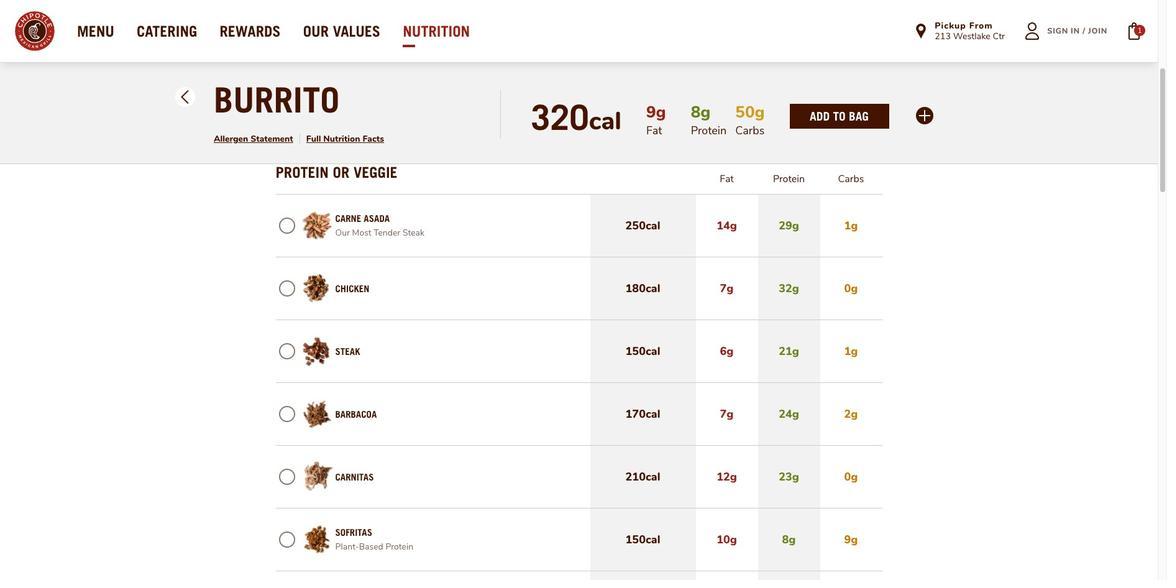 Task type: locate. For each thing, give the bounding box(es) containing it.
0 horizontal spatial 8g
[[691, 101, 711, 123]]

7g left 24g on the bottom of the page
[[720, 407, 734, 421]]

150cal definition for 10g
[[590, 509, 696, 571]]

deselect ingredient group image for 150cal
[[279, 343, 295, 359]]

2 7g from the top
[[720, 407, 734, 421]]

facts
[[363, 133, 384, 145]]

protein up 29g definition
[[773, 172, 805, 186]]

0g for 23g
[[845, 469, 858, 484]]

sign in / join
[[1048, 25, 1108, 37]]

9g inside definition
[[845, 532, 858, 547]]

0 vertical spatial 9g
[[647, 101, 666, 123]]

2 vertical spatial deselect ingredient group image
[[279, 532, 295, 548]]

320
[[531, 96, 589, 138]]

7g for 32g
[[720, 281, 734, 296]]

8g
[[691, 101, 711, 123], [782, 532, 796, 547]]

2 vertical spatial deselect ingredient group image
[[279, 406, 295, 422]]

included ingredient
[[276, 20, 415, 37]]

carbs
[[838, 172, 864, 186]]

1 vertical spatial 9g definition
[[820, 509, 882, 571]]

1 1g from the top
[[845, 218, 858, 233]]

sofritas
[[335, 527, 372, 538]]

menu link
[[77, 22, 114, 40]]

our values
[[303, 22, 381, 40]]

1 vertical spatial 0g definition
[[820, 446, 882, 508]]

0 vertical spatial 1g
[[845, 218, 858, 233]]

steak
[[403, 227, 425, 239], [335, 346, 360, 357]]

0g definition
[[820, 257, 882, 320], [820, 446, 882, 508]]

8g inside "8g" definition
[[782, 532, 796, 547]]

join
[[1089, 25, 1108, 37]]

7g definition left 24g on the bottom of the page
[[696, 383, 758, 445]]

tortilla
[[313, 76, 349, 88]]

9g for 9g definition to the bottom
[[845, 532, 858, 547]]

0 horizontal spatial 9g definition
[[647, 101, 666, 123]]

1 vertical spatial 7g
[[720, 407, 734, 421]]

1 horizontal spatial 8g
[[782, 532, 796, 547]]

2 150cal from the top
[[626, 532, 660, 547]]

12g definition
[[696, 446, 758, 508]]

210cal
[[626, 469, 660, 484]]

1 horizontal spatial 9g
[[845, 532, 858, 547]]

0 horizontal spatial 9g
[[647, 101, 666, 123]]

choose
[[276, 145, 322, 157]]

1 7g definition from the top
[[696, 257, 758, 320]]

1 vertical spatial protein
[[386, 541, 414, 553]]

burrito
[[214, 79, 340, 121]]

1g for 21g
[[845, 344, 858, 359]]

or
[[333, 163, 350, 181]]

24g definition
[[758, 383, 820, 445]]

two
[[352, 145, 379, 157]]

our values link
[[303, 22, 381, 40]]

2 1g definition from the top
[[820, 320, 882, 382]]

ctr
[[993, 30, 1005, 42]]

full nutrition facts link
[[306, 133, 384, 145]]

1 image
[[181, 96, 188, 104]]

3 deselect ingredient group image from the top
[[279, 406, 295, 422]]

8g for topmost "8g" definition
[[691, 101, 711, 123]]

included
[[276, 20, 337, 37]]

213
[[935, 30, 951, 42]]

1g definition
[[820, 195, 882, 257], [820, 320, 882, 382]]

catering link
[[137, 22, 197, 40]]

150cal definition
[[590, 320, 696, 382], [590, 509, 696, 571]]

veggie
[[354, 163, 398, 181]]

0 vertical spatial protein
[[773, 172, 805, 186]]

2 0g definition from the top
[[820, 446, 882, 508]]

1 vertical spatial 150cal definition
[[590, 509, 696, 571]]

170cal definition
[[590, 383, 696, 445]]

1 150cal definition from the top
[[590, 320, 696, 382]]

0 vertical spatial 0g
[[845, 281, 858, 296]]

in
[[1071, 25, 1080, 37]]

2 7g definition from the top
[[696, 383, 758, 445]]

7g definition
[[696, 257, 758, 320], [696, 383, 758, 445]]

full
[[306, 133, 321, 145]]

deselect ingredient group image for 250cal
[[279, 218, 295, 234]]

32g definition
[[758, 257, 820, 320]]

menu
[[77, 22, 114, 40]]

carnitas
[[335, 471, 374, 482]]

0g definition for 32g
[[820, 257, 882, 320]]

150cal for 6g
[[626, 344, 660, 359]]

2 150cal definition from the top
[[590, 509, 696, 571]]

1 vertical spatial 8g
[[782, 532, 796, 547]]

0g
[[845, 281, 858, 296], [845, 469, 858, 484]]

1g for 29g
[[845, 218, 858, 233]]

cal
[[589, 104, 622, 138]]

24g
[[779, 407, 799, 421]]

0g for 32g
[[845, 281, 858, 296]]

toggle group image
[[871, 157, 881, 167]]

1 vertical spatial 8g definition
[[758, 509, 820, 571]]

1 1g definition from the top
[[820, 195, 882, 257]]

protein right based
[[386, 541, 414, 553]]

tender
[[374, 227, 401, 239]]

add to bag
[[810, 109, 869, 123]]

/
[[1083, 25, 1086, 37]]

1 vertical spatial 9g
[[845, 532, 858, 547]]

0 vertical spatial deselect ingredient group image
[[279, 218, 295, 234]]

8g definition
[[691, 101, 711, 123], [758, 509, 820, 571]]

1 vertical spatial steak
[[335, 346, 360, 357]]

rewards link
[[220, 22, 281, 40]]

0 vertical spatial 7g definition
[[696, 257, 758, 320]]

1 0g from the top
[[845, 281, 858, 296]]

bag
[[849, 109, 869, 123]]

2 deselect ingredient group image from the top
[[279, 343, 295, 359]]

protein inside sofritas plant-based protein
[[386, 541, 414, 553]]

1 vertical spatial deselect ingredient group image
[[279, 343, 295, 359]]

9g
[[647, 101, 666, 123], [845, 532, 858, 547]]

1 deselect ingredient group image from the top
[[279, 280, 295, 297]]

7g definition left 32g
[[696, 257, 758, 320]]

1 vertical spatial 0g
[[845, 469, 858, 484]]

1g
[[845, 218, 858, 233], [845, 344, 858, 359]]

3 deselect ingredient group image from the top
[[279, 532, 295, 548]]

deselect ingredient group image for 150cal
[[279, 532, 295, 548]]

1 horizontal spatial 9g definition
[[820, 509, 882, 571]]

2g definition
[[820, 383, 882, 445]]

1
[[1138, 26, 1143, 36]]

23g definition
[[758, 446, 820, 508]]

to
[[833, 109, 846, 123]]

0 vertical spatial 0g definition
[[820, 257, 882, 320]]

0 vertical spatial 8g
[[691, 101, 711, 123]]

add to bag image
[[1120, 16, 1149, 46]]

cal definition
[[589, 104, 622, 138]]

deselect ingredient group image
[[279, 280, 295, 297], [279, 343, 295, 359], [279, 406, 295, 422]]

0 vertical spatial 150cal definition
[[590, 320, 696, 382]]

1 7g from the top
[[720, 281, 734, 296]]

based
[[359, 541, 383, 553]]

our
[[335, 227, 350, 239]]

180cal
[[626, 281, 660, 296]]

sofritas plant-based protein
[[335, 527, 414, 553]]

0 horizontal spatial 8g definition
[[691, 101, 711, 123]]

definition
[[590, 51, 696, 113], [696, 51, 758, 113], [758, 51, 820, 113], [820, 51, 882, 113], [590, 571, 696, 580], [696, 571, 758, 580], [758, 571, 820, 580], [820, 571, 882, 580]]

1 vertical spatial 1g definition
[[820, 320, 882, 382]]

find a chipotle image
[[914, 24, 929, 39]]

180cal definition
[[590, 257, 696, 320]]

ingredient
[[341, 20, 415, 37]]

8g for the rightmost "8g" definition
[[782, 532, 796, 547]]

0 vertical spatial 7g
[[720, 281, 734, 296]]

1 vertical spatial 1g
[[845, 344, 858, 359]]

protein
[[773, 172, 805, 186], [386, 541, 414, 553]]

0 vertical spatial deselect ingredient group image
[[279, 280, 295, 297]]

0 vertical spatial 150cal
[[626, 344, 660, 359]]

7g
[[720, 281, 734, 296], [720, 407, 734, 421]]

2 1g from the top
[[845, 344, 858, 359]]

0 vertical spatial 9g definition
[[647, 101, 666, 123]]

2 deselect ingredient group image from the top
[[279, 469, 295, 485]]

0 vertical spatial 1g definition
[[820, 195, 882, 257]]

7g definition for 24g
[[696, 383, 758, 445]]

0 vertical spatial steak
[[403, 227, 425, 239]]

1 0g definition from the top
[[820, 257, 882, 320]]

1 horizontal spatial steak
[[403, 227, 425, 239]]

any
[[326, 145, 349, 157]]

0 horizontal spatial protein
[[386, 541, 414, 553]]

9g definition
[[647, 101, 666, 123], [820, 509, 882, 571]]

2 0g from the top
[[845, 469, 858, 484]]

150cal
[[626, 344, 660, 359], [626, 532, 660, 547]]

asada
[[364, 213, 390, 224]]

1 150cal from the top
[[626, 344, 660, 359]]

7g left 32g
[[720, 281, 734, 296]]

1 vertical spatial 150cal
[[626, 532, 660, 547]]

deselect ingredient group image
[[279, 218, 295, 234], [279, 469, 295, 485], [279, 532, 295, 548]]

7g definition for 32g
[[696, 257, 758, 320]]

westlake
[[954, 30, 991, 42]]

1 deselect ingredient group image from the top
[[279, 218, 295, 234]]

1 vertical spatial 7g definition
[[696, 383, 758, 445]]

1 vertical spatial deselect ingredient group image
[[279, 469, 295, 485]]



Task type: describe. For each thing, give the bounding box(es) containing it.
statement
[[251, 133, 293, 145]]

170cal
[[626, 407, 660, 421]]

choose any two
[[276, 145, 379, 157]]

2 image
[[181, 90, 188, 98]]

10g
[[717, 532, 737, 547]]

50g
[[736, 101, 765, 123]]

sign in image
[[1018, 16, 1048, 46]]

21g definition
[[758, 320, 820, 382]]

23g
[[779, 469, 799, 484]]

1g definition for 29g
[[820, 195, 882, 257]]

allergen statement link
[[214, 133, 293, 145]]

29g definition
[[758, 195, 820, 257]]

21g
[[779, 344, 799, 359]]

2g
[[845, 407, 858, 421]]

150cal definition for 6g
[[590, 320, 696, 382]]

320 cal
[[531, 96, 622, 138]]

1 horizontal spatial protein
[[773, 172, 805, 186]]

29g
[[779, 218, 799, 233]]

0 horizontal spatial steak
[[335, 346, 360, 357]]

allergen
[[214, 133, 248, 145]]

chicken
[[335, 283, 370, 294]]

deselect ingredient group image for 210cal
[[279, 469, 295, 485]]

6g definition
[[696, 320, 758, 382]]

pickup
[[935, 20, 967, 32]]

full nutrition facts
[[306, 133, 384, 145]]

sign in / join heading
[[1048, 25, 1108, 37]]

pickup from 213 westlake ctr
[[935, 20, 1005, 42]]

carne asada our most tender steak
[[335, 213, 425, 239]]

nutrition link
[[403, 22, 470, 40]]

320 definition
[[531, 96, 589, 138]]

add
[[810, 109, 830, 123]]

14g
[[717, 218, 737, 233]]

32g
[[779, 281, 799, 296]]

plant-
[[335, 541, 359, 553]]

6g
[[720, 344, 734, 359]]

0 vertical spatial 8g definition
[[691, 101, 711, 123]]

fat
[[720, 172, 734, 186]]

10g definition
[[696, 509, 758, 571]]

pickup from link
[[935, 20, 1005, 32]]

from
[[970, 20, 993, 32]]

allergen statement
[[214, 133, 293, 145]]

chipotle mexican grill image
[[15, 11, 55, 51]]

nutrition
[[403, 22, 470, 40]]

deselect ingredient group image for 170cal
[[279, 406, 295, 422]]

most
[[352, 227, 371, 239]]

1g definition for 21g
[[820, 320, 882, 382]]

catering
[[137, 22, 197, 40]]

210cal definition
[[590, 446, 696, 508]]

nutrition
[[323, 133, 360, 145]]

9g for left 9g definition
[[647, 101, 666, 123]]

50g definition
[[736, 101, 765, 123]]

0g definition for 23g
[[820, 446, 882, 508]]

7g for 24g
[[720, 407, 734, 421]]

12g
[[717, 469, 737, 484]]

carne
[[335, 213, 361, 224]]

barbacoa
[[335, 408, 377, 420]]

steak inside "carne asada our most tender steak"
[[403, 227, 425, 239]]

protein or veggie
[[276, 163, 398, 181]]

250cal definition
[[590, 195, 696, 257]]

protein
[[276, 163, 329, 181]]

deselect ingredient group image for 180cal
[[279, 280, 295, 297]]

sign
[[1048, 25, 1069, 37]]

add to bag button
[[810, 109, 869, 123]]

rewards
[[220, 22, 281, 40]]

our
[[303, 22, 329, 40]]

values
[[333, 22, 381, 40]]

213 westlake ctr link
[[935, 30, 1005, 42]]

250cal
[[626, 218, 660, 233]]

1 horizontal spatial 8g definition
[[758, 509, 820, 571]]

14g definition
[[696, 195, 758, 257]]

150cal for 10g
[[626, 532, 660, 547]]



Task type: vqa. For each thing, say whether or not it's contained in the screenshot.


